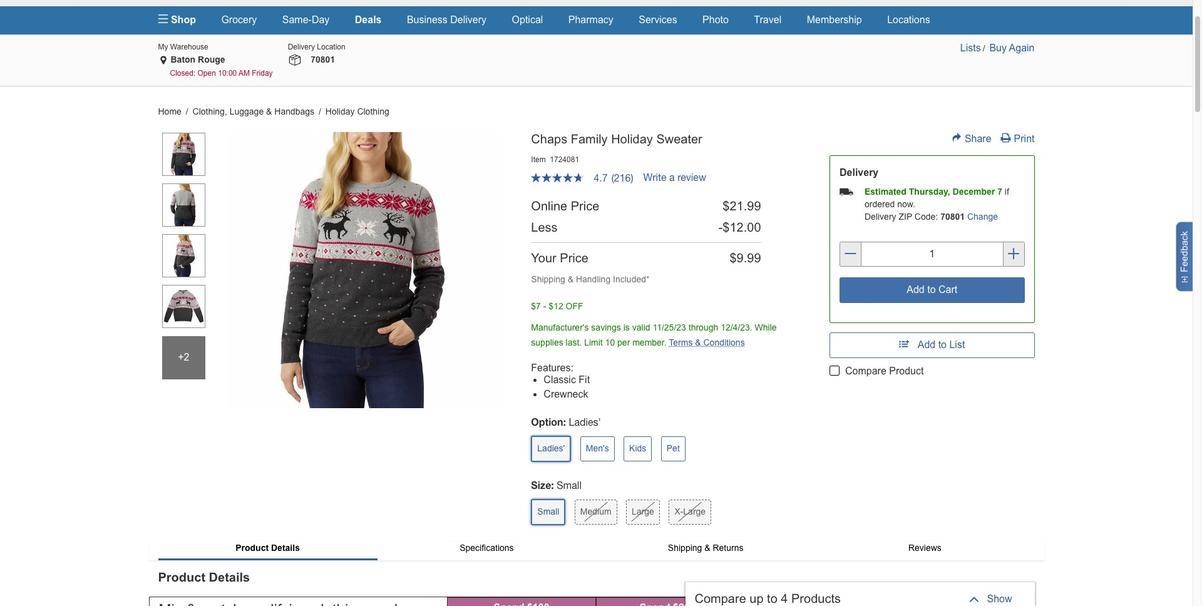 Task type: vqa. For each thing, say whether or not it's contained in the screenshot.
if
yes



Task type: locate. For each thing, give the bounding box(es) containing it.
large up shipping & returns
[[684, 507, 706, 517]]

ladies' up 'men's'
[[569, 417, 601, 428]]

shop
[[168, 14, 196, 25]]

$ up 12.00
[[723, 199, 730, 213]]

$ down 12.00
[[730, 251, 737, 265]]

share link
[[952, 133, 992, 144]]

shipping down x-large option
[[668, 543, 702, 553]]

1 large from the left
[[632, 507, 655, 517]]

1 horizontal spatial shipping
[[668, 543, 702, 553]]

terms & conditions
[[669, 337, 745, 347]]

delivery up 70801 button
[[288, 42, 315, 51]]

1 horizontal spatial ladies'
[[569, 417, 601, 428]]

day
[[312, 14, 330, 25]]

price up shipping & handling included*
[[560, 251, 589, 265]]

chaps
[[531, 132, 568, 146]]

chaps family holiday sweater
[[531, 132, 703, 146]]

ladies' inside option
[[538, 443, 565, 454]]

0 vertical spatial details
[[271, 543, 300, 553]]

70801 down 'if ordered now.'
[[941, 212, 965, 222]]

to inside popup button
[[939, 340, 947, 350]]

supplies
[[531, 337, 564, 347]]

travel link
[[754, 14, 782, 25]]

change
[[968, 212, 999, 222]]

write a review
[[644, 172, 707, 183]]

item  1724081
[[531, 155, 580, 164]]

grocery
[[221, 14, 257, 25]]

& for shipping & returns
[[705, 543, 711, 553]]

clothing, luggage & handbags
[[193, 106, 317, 116]]

0 vertical spatial product
[[890, 366, 924, 377]]

delivery inside main 'element'
[[451, 14, 487, 25]]

1 option group from the top
[[531, 436, 811, 469]]

+2 link
[[162, 335, 206, 379]]

show button
[[968, 592, 1016, 606]]

& left handling
[[568, 274, 574, 284]]

compare inside region
[[695, 592, 747, 606]]

0 horizontal spatial to
[[767, 592, 778, 606]]

& left returns
[[705, 543, 711, 553]]

0 vertical spatial holiday
[[326, 106, 355, 116]]

zip
[[899, 212, 913, 222]]

1 vertical spatial ladies'
[[538, 443, 565, 454]]

buy
[[990, 42, 1007, 53]]

1 vertical spatial product
[[236, 543, 269, 553]]

terms & conditions link
[[669, 337, 745, 347]]

while
[[755, 322, 777, 332]]

reviews link
[[816, 541, 1035, 556]]

1 vertical spatial small
[[538, 507, 560, 517]]

1 horizontal spatial large
[[684, 507, 706, 517]]

0 horizontal spatial ladies'
[[538, 443, 565, 454]]

0 vertical spatial small
[[557, 480, 582, 491]]

delivery down "ordered"
[[865, 212, 897, 222]]

ladies' down option:
[[538, 443, 565, 454]]

large left x-
[[632, 507, 655, 517]]

option group
[[531, 436, 811, 469], [531, 499, 811, 532]]

small inside radio
[[538, 507, 560, 517]]

online
[[531, 199, 568, 213]]

holiday up (216)
[[612, 132, 653, 146]]

ladies' inside option: ladies'
[[569, 417, 601, 428]]

shipping down your
[[531, 274, 566, 284]]

view larger image 1 image
[[227, 132, 503, 409]]

1 horizontal spatial to
[[939, 340, 947, 350]]

1 horizontal spatial details
[[271, 543, 300, 553]]

clothing,
[[193, 106, 227, 116]]

optical
[[512, 14, 543, 25]]

1 horizontal spatial 70801
[[941, 212, 965, 222]]

shipping & returns link
[[596, 541, 816, 556]]

baton rouge button
[[168, 54, 225, 67]]

& down through
[[696, 337, 701, 347]]

ladies'
[[569, 417, 601, 428], [538, 443, 565, 454]]

None telephone field
[[862, 242, 1003, 267]]

share
[[965, 133, 992, 144]]

optical link
[[512, 14, 543, 25]]

compare
[[846, 366, 887, 377], [695, 592, 747, 606]]

& for terms & conditions
[[696, 337, 701, 347]]

1 vertical spatial shipping
[[668, 543, 702, 553]]

per
[[618, 337, 630, 347]]

4.7 (216)
[[594, 172, 634, 184]]

0 vertical spatial option group
[[531, 436, 811, 469]]

2 vertical spatial product
[[158, 571, 206, 584]]

to left list
[[939, 340, 947, 350]]

0 vertical spatial -
[[719, 220, 723, 234]]

clothing, luggage & handbags link
[[193, 106, 317, 116]]

compare up to 4 products
[[695, 592, 841, 606]]

70801
[[311, 55, 335, 65], [941, 212, 965, 222]]

up
[[750, 592, 764, 606]]

1 horizontal spatial compare
[[846, 366, 887, 377]]

through
[[689, 322, 719, 332]]

holiday clothing
[[326, 106, 389, 116]]

None button
[[840, 278, 1025, 303]]

rouge
[[198, 55, 225, 65]]

services link
[[639, 14, 678, 25]]

shipping for shipping & returns
[[668, 543, 702, 553]]

0 horizontal spatial holiday
[[326, 106, 355, 116]]

0 vertical spatial shipping
[[531, 274, 566, 284]]

2 option group from the top
[[531, 499, 811, 532]]

1 vertical spatial -
[[544, 301, 547, 311]]

open
[[198, 69, 216, 78]]

returns
[[713, 543, 744, 553]]

9.99
[[737, 251, 761, 265]]

1 horizontal spatial holiday
[[612, 132, 653, 146]]

membership
[[807, 14, 862, 25]]

home link
[[158, 106, 182, 116]]

0 vertical spatial compare
[[846, 366, 887, 377]]

compare for compare product
[[846, 366, 887, 377]]

small right size:
[[557, 480, 582, 491]]

$ down 21.99
[[723, 220, 730, 234]]

price
[[571, 199, 600, 213], [560, 251, 589, 265]]

shipping for shipping & handling included*
[[531, 274, 566, 284]]

reviews
[[909, 543, 942, 553]]

0 vertical spatial product details
[[236, 543, 300, 553]]

1 vertical spatial $
[[723, 220, 730, 234]]

estimated
[[865, 187, 907, 197]]

delivery
[[451, 14, 487, 25], [288, 42, 315, 51], [840, 168, 879, 178], [865, 212, 897, 222]]

locations
[[888, 14, 931, 25]]

option group up x-
[[531, 436, 811, 469]]

small down size:
[[538, 507, 560, 517]]

70801 down delivery location
[[311, 55, 335, 65]]

my
[[158, 42, 168, 51]]

add to list
[[918, 340, 966, 350]]

small
[[557, 480, 582, 491], [538, 507, 560, 517]]

buy again
[[990, 42, 1035, 53]]

option group up shipping & returns
[[531, 499, 811, 532]]

change link
[[968, 212, 999, 222]]

0 horizontal spatial 70801
[[311, 55, 335, 65]]

0 horizontal spatial shipping
[[531, 274, 566, 284]]

handbags
[[275, 106, 315, 116]]

option group containing ladies'
[[531, 436, 811, 469]]

option:
[[531, 416, 566, 428]]

1 vertical spatial to
[[767, 592, 778, 606]]

0 vertical spatial ladies'
[[569, 417, 601, 428]]

price down 4.7 on the top of the page
[[571, 199, 600, 213]]

to left 4
[[767, 592, 778, 606]]

same-day
[[282, 14, 330, 25]]

0 horizontal spatial compare
[[695, 592, 747, 606]]

0 horizontal spatial large
[[632, 507, 655, 517]]

included*
[[613, 274, 650, 284]]

delivery right business
[[451, 14, 487, 25]]

compare for compare up to 4 products
[[695, 592, 747, 606]]

Pet radio
[[661, 437, 686, 462]]

0 horizontal spatial product
[[158, 571, 206, 584]]

if
[[1005, 187, 1010, 197]]

$7 - $12 off
[[531, 301, 584, 311]]

price for your price
[[560, 251, 589, 265]]

- right $7
[[544, 301, 547, 311]]

thursday,
[[909, 187, 951, 197]]

1 vertical spatial details
[[209, 571, 250, 584]]

- left 12.00
[[719, 220, 723, 234]]

specifications link
[[378, 541, 596, 556]]

valid
[[633, 322, 651, 332]]

10:00
[[218, 69, 237, 78]]

0 vertical spatial price
[[571, 199, 600, 213]]

& right luggage
[[266, 106, 272, 116]]

1 vertical spatial price
[[560, 251, 589, 265]]

0 vertical spatial to
[[939, 340, 947, 350]]

0 vertical spatial 70801
[[311, 55, 335, 65]]

holiday left the clothing
[[326, 106, 355, 116]]

delivery for delivery zip code: 70801 change
[[865, 212, 897, 222]]

1 vertical spatial compare
[[695, 592, 747, 606]]

lists
[[961, 42, 981, 53]]

x-large
[[675, 507, 706, 517]]

x-
[[675, 507, 684, 517]]

deals
[[355, 14, 382, 25]]

print
[[1015, 133, 1035, 144]]

1 vertical spatial option group
[[531, 499, 811, 532]]

estimated thursday, december 7
[[865, 187, 1003, 197]]

medium
[[581, 507, 612, 517]]

size: small
[[531, 479, 582, 491]]

7
[[998, 187, 1003, 197]]

2 horizontal spatial product
[[890, 366, 924, 377]]

size:
[[531, 479, 554, 491]]

delivery up estimated
[[840, 168, 879, 178]]



Task type: describe. For each thing, give the bounding box(es) containing it.
handling
[[576, 274, 611, 284]]

Small radio
[[531, 499, 566, 526]]

products
[[792, 592, 841, 606]]

1 vertical spatial 70801
[[941, 212, 965, 222]]

list
[[950, 340, 966, 350]]

weatherproof vintage ladies' fairisle sweater image
[[860, 601, 1026, 606]]

manufacturer's
[[531, 322, 589, 332]]

show
[[988, 594, 1013, 605]]

2 large from the left
[[684, 507, 706, 517]]

closed:
[[170, 69, 196, 78]]

warehouse
[[170, 42, 208, 51]]

21.99
[[730, 199, 761, 213]]

home
[[158, 106, 182, 116]]

$12
[[549, 301, 564, 311]]

features:
[[531, 362, 574, 373]]

$7
[[531, 301, 541, 311]]

small inside size: small
[[557, 480, 582, 491]]

Ladies' radio
[[531, 436, 571, 462]]

delivery for delivery location
[[288, 42, 315, 51]]

crewneck
[[544, 389, 589, 400]]

4.7
[[594, 172, 608, 184]]

add to list button
[[830, 333, 1035, 358]]

classic
[[544, 375, 576, 385]]

X-Large radio
[[669, 500, 712, 525]]

option group containing small
[[531, 499, 811, 532]]

luggage
[[230, 106, 264, 116]]

70801 inside button
[[311, 55, 335, 65]]

4
[[781, 592, 788, 606]]

ladies 3 image
[[162, 234, 205, 277]]

Large radio
[[626, 500, 660, 525]]

1 vertical spatial product details
[[158, 571, 250, 584]]

Men's radio
[[581, 437, 615, 462]]

locations link
[[888, 14, 931, 25]]

Kids radio
[[624, 437, 652, 462]]

ladies 1 image
[[162, 133, 205, 176]]

shipping & handling included*
[[531, 274, 650, 284]]

compare products region
[[686, 583, 1035, 606]]

sweater
[[657, 132, 703, 146]]

kids
[[630, 443, 647, 454]]

10
[[606, 337, 615, 347]]

is
[[624, 322, 630, 332]]

friday
[[252, 69, 273, 78]]

conditions
[[704, 337, 745, 347]]

1 horizontal spatial product
[[236, 543, 269, 553]]

men's
[[586, 443, 609, 454]]

savings
[[592, 322, 621, 332]]

compare product
[[846, 366, 924, 377]]

0 horizontal spatial -
[[544, 301, 547, 311]]

write
[[644, 172, 667, 183]]

0 horizontal spatial details
[[209, 571, 250, 584]]

grocery link
[[221, 14, 257, 25]]

price for online price
[[571, 199, 600, 213]]

my warehouse
[[158, 42, 208, 51]]

1 horizontal spatial -
[[719, 220, 723, 234]]

main element
[[158, 6, 1035, 34]]

a
[[670, 172, 675, 183]]

off
[[566, 301, 584, 311]]

delivery location
[[288, 42, 346, 51]]

member.
[[633, 337, 667, 347]]

feedback link
[[1176, 222, 1198, 292]]

& for shipping & handling included*
[[568, 274, 574, 284]]

pharmacy
[[569, 14, 614, 25]]

same-day link
[[282, 14, 330, 25]]

12/4/23.
[[721, 322, 753, 332]]

shipping & returns
[[668, 543, 744, 553]]

review
[[678, 172, 707, 183]]

1 vertical spatial holiday
[[612, 132, 653, 146]]

(216)
[[612, 172, 634, 184]]

item
[[531, 155, 546, 164]]

ordered
[[865, 200, 895, 210]]

to inside compare products region
[[767, 592, 778, 606]]

ladies 4 image
[[162, 285, 205, 328]]

if ordered now.
[[865, 187, 1010, 210]]

specifications
[[460, 543, 514, 553]]

delivery for delivery
[[840, 168, 879, 178]]

pharmacy link
[[569, 14, 614, 25]]

0 vertical spatial $
[[723, 199, 730, 213]]

ladies 2 image
[[162, 183, 205, 227]]

last.
[[566, 337, 582, 347]]

70801 button
[[302, 54, 342, 67]]

11/25/23
[[653, 322, 687, 332]]

your
[[531, 251, 557, 265]]

2 vertical spatial $
[[730, 251, 737, 265]]

features: classic fit crewneck
[[531, 362, 590, 400]]

add
[[918, 340, 936, 350]]

baton rouge closed: open 10:00 am friday
[[170, 55, 273, 78]]

now.
[[898, 200, 916, 210]]

less
[[531, 220, 558, 234]]

+2
[[178, 352, 189, 363]]

buy again link
[[990, 42, 1035, 53]]

Medium radio
[[575, 500, 617, 525]]

print link
[[1001, 133, 1035, 144]]

lists link
[[961, 42, 981, 53]]

location
[[317, 42, 346, 51]]

clothing
[[357, 106, 389, 116]]

online price
[[531, 199, 600, 213]]

manufacturer's savings is valid 11/25/23 through 12/4/23. while supplies last. limit 10 per member.
[[531, 322, 777, 347]]

family
[[571, 132, 608, 146]]



